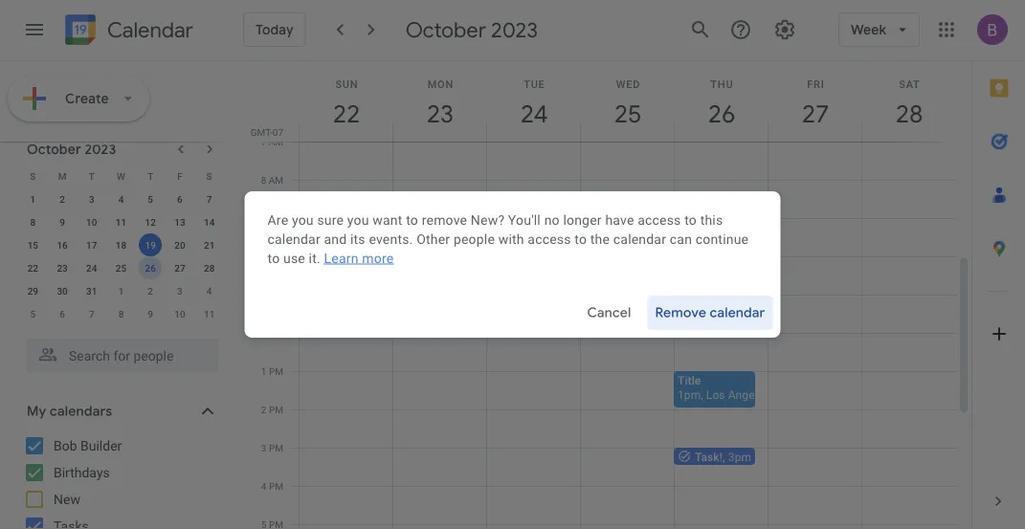 Task type: describe. For each thing, give the bounding box(es) containing it.
builder
[[80, 438, 122, 454]]

row group containing 1
[[18, 188, 224, 326]]

october 2023 grid
[[18, 165, 224, 326]]

30
[[57, 285, 68, 297]]

continue
[[696, 231, 749, 247]]

today button
[[243, 12, 306, 47]]

task! , 3pm
[[695, 451, 752, 464]]

4 pm
[[261, 481, 284, 492]]

0 horizontal spatial 8
[[30, 216, 36, 228]]

use
[[284, 250, 306, 266]]

30 element
[[51, 280, 74, 303]]

1 horizontal spatial ,
[[723, 451, 726, 464]]

pm for 1 pm
[[269, 366, 284, 377]]

19
[[145, 239, 156, 251]]

november 5 element
[[21, 303, 44, 326]]

my calendars list
[[4, 431, 238, 530]]

new
[[54, 492, 80, 508]]

14 element
[[198, 211, 221, 234]]

9 for november 9 element
[[148, 308, 153, 320]]

other
[[417, 231, 450, 247]]

1 horizontal spatial 5
[[148, 193, 153, 205]]

11 for 11 element
[[116, 216, 127, 228]]

, inside title 1pm , los angeles
[[701, 388, 704, 402]]

16
[[57, 239, 68, 251]]

november 3 element
[[168, 280, 191, 303]]

31 element
[[80, 280, 103, 303]]

people
[[454, 231, 495, 247]]

f
[[177, 170, 183, 182]]

0 horizontal spatial 4
[[118, 193, 124, 205]]

0 vertical spatial 3
[[89, 193, 94, 205]]

can
[[670, 231, 693, 247]]

12 element
[[139, 211, 162, 234]]

this
[[701, 212, 724, 228]]

16 element
[[51, 234, 74, 257]]

1 you from the left
[[292, 212, 314, 228]]

my calendars button
[[4, 397, 238, 427]]

3 column header from the left
[[487, 61, 581, 142]]

calendar inside button
[[710, 305, 766, 322]]

1 vertical spatial access
[[528, 231, 572, 247]]

2 you from the left
[[348, 212, 369, 228]]

8 am
[[261, 174, 284, 186]]

2 pm
[[261, 404, 284, 416]]

21
[[204, 239, 215, 251]]

are you sure you want to remove new?  you'll no longer have access to this calendar and its events. other people with access to the calendar can continue to use it.
[[268, 212, 749, 266]]

2 column header from the left
[[393, 61, 488, 142]]

title
[[678, 374, 701, 387]]

19 cell
[[136, 234, 165, 257]]

row containing 22
[[18, 257, 224, 280]]

learn more link
[[324, 250, 394, 266]]

grid containing title
[[245, 61, 972, 530]]

bob builder
[[54, 438, 122, 454]]

7 for november 7 element
[[89, 308, 94, 320]]

its
[[351, 231, 366, 247]]

row containing s
[[18, 165, 224, 188]]

25
[[116, 262, 127, 274]]

19, today element
[[139, 234, 162, 257]]

25 element
[[110, 257, 133, 280]]

23 element
[[51, 257, 74, 280]]

1 for 1 pm
[[261, 366, 267, 377]]

calendar heading
[[103, 17, 193, 44]]

22 element
[[21, 257, 44, 280]]

27
[[175, 262, 185, 274]]

0 vertical spatial 2
[[60, 193, 65, 205]]

0 vertical spatial 6
[[177, 193, 183, 205]]

26 element
[[139, 257, 162, 280]]

and
[[324, 231, 347, 247]]

pm for 2 pm
[[269, 404, 284, 416]]

0 horizontal spatial calendar
[[268, 231, 321, 247]]

the
[[591, 231, 610, 247]]

8 for november 8 element
[[118, 308, 124, 320]]

with
[[499, 231, 525, 247]]

15
[[27, 239, 38, 251]]

3 for november 3 element
[[177, 285, 183, 297]]

dialog containing cancel
[[245, 192, 781, 338]]

15 element
[[21, 234, 44, 257]]

w
[[117, 170, 125, 182]]

10 element
[[80, 211, 103, 234]]

sure
[[317, 212, 344, 228]]

row containing 8
[[18, 211, 224, 234]]

to left this on the top right of page
[[685, 212, 697, 228]]

18
[[116, 239, 127, 251]]

november 11 element
[[198, 303, 221, 326]]

cancel button
[[579, 290, 640, 336]]

am for 8 am
[[269, 174, 284, 186]]

17 element
[[80, 234, 103, 257]]

am for 9 am
[[269, 213, 284, 224]]

0 horizontal spatial october
[[27, 141, 81, 158]]

2 for november 2 "element"
[[148, 285, 153, 297]]

2 s from the left
[[207, 170, 212, 182]]

1 for november 1 element
[[118, 285, 124, 297]]

0 vertical spatial october 2023
[[406, 16, 538, 43]]

remove calendar button
[[648, 290, 773, 336]]

11 element
[[110, 211, 133, 234]]

november 9 element
[[139, 303, 162, 326]]

3 for 3 pm
[[261, 443, 267, 454]]

11 for november 11 element
[[204, 308, 215, 320]]

22
[[27, 262, 38, 274]]

29
[[27, 285, 38, 297]]

november 4 element
[[198, 280, 221, 303]]

1 pm
[[261, 366, 284, 377]]

have
[[606, 212, 635, 228]]

events.
[[369, 231, 413, 247]]

task!
[[695, 451, 723, 464]]

it.
[[309, 250, 321, 266]]

are
[[268, 212, 289, 228]]

6 column header from the left
[[768, 61, 863, 142]]

calendar
[[107, 17, 193, 44]]

row containing 15
[[18, 234, 224, 257]]

26 cell
[[136, 257, 165, 280]]

today
[[256, 21, 294, 38]]

4 for 4 pm
[[261, 481, 267, 492]]

gmt-
[[251, 126, 273, 138]]

am for 7 am
[[269, 136, 284, 148]]



Task type: locate. For each thing, give the bounding box(es) containing it.
4 up november 11 element
[[207, 285, 212, 297]]

7 left the 07
[[261, 136, 267, 148]]

11 inside november 11 element
[[204, 308, 215, 320]]

1 up 15 element
[[30, 193, 36, 205]]

4 up 11 element
[[118, 193, 124, 205]]

10 down november 3 element
[[175, 308, 185, 320]]

1 horizontal spatial 1
[[118, 285, 124, 297]]

1 horizontal spatial 3
[[177, 285, 183, 297]]

access
[[638, 212, 682, 228], [528, 231, 572, 247]]

2 vertical spatial 3
[[261, 443, 267, 454]]

2 horizontal spatial 2
[[261, 404, 267, 416]]

4 column header from the left
[[580, 61, 675, 142]]

2 horizontal spatial 7
[[261, 136, 267, 148]]

2 horizontal spatial 4
[[261, 481, 267, 492]]

12 for 12 pm
[[256, 328, 267, 339]]

calendar down have
[[614, 231, 667, 247]]

0 horizontal spatial 2023
[[85, 141, 116, 158]]

8 up 15 element
[[30, 216, 36, 228]]

s left m
[[30, 170, 36, 182]]

9
[[261, 213, 267, 224], [60, 216, 65, 228], [148, 308, 153, 320]]

to right 'want'
[[406, 212, 419, 228]]

1 horizontal spatial 7
[[207, 193, 212, 205]]

pm up 2 pm
[[269, 366, 284, 377]]

7 up 14 element
[[207, 193, 212, 205]]

10
[[86, 216, 97, 228], [256, 251, 267, 262], [175, 308, 185, 320]]

tab list
[[973, 61, 1026, 475]]

7 row from the top
[[18, 303, 224, 326]]

0 vertical spatial 7
[[261, 136, 267, 148]]

0 horizontal spatial ,
[[701, 388, 704, 402]]

7 for 7 am
[[261, 136, 267, 148]]

to left the use
[[268, 250, 280, 266]]

0 horizontal spatial 10
[[86, 216, 97, 228]]

21 element
[[198, 234, 221, 257]]

10 up 17
[[86, 216, 97, 228]]

2 up 3 pm
[[261, 404, 267, 416]]

access up "can"
[[638, 212, 682, 228]]

0 vertical spatial ,
[[701, 388, 704, 402]]

11 up 18
[[116, 216, 127, 228]]

1 vertical spatial october
[[27, 141, 81, 158]]

9 for 9 am
[[261, 213, 267, 224]]

access down no on the right of page
[[528, 231, 572, 247]]

november 6 element
[[51, 303, 74, 326]]

3pm
[[729, 451, 752, 464]]

calendars
[[50, 403, 112, 420]]

5 pm from the top
[[269, 481, 284, 492]]

4 down 3 pm
[[261, 481, 267, 492]]

1 vertical spatial ,
[[723, 451, 726, 464]]

calendar right remove
[[710, 305, 766, 322]]

row containing 1
[[18, 188, 224, 211]]

12 pm
[[256, 328, 284, 339]]

am up 8 am
[[269, 136, 284, 148]]

07
[[273, 126, 284, 138]]

2 horizontal spatial calendar
[[710, 305, 766, 322]]

, left 3pm
[[723, 451, 726, 464]]

12 for 12
[[145, 216, 156, 228]]

you up its
[[348, 212, 369, 228]]

0 horizontal spatial october 2023
[[27, 141, 116, 158]]

1 down '12 pm'
[[261, 366, 267, 377]]

1 s from the left
[[30, 170, 36, 182]]

0 horizontal spatial 5
[[30, 308, 36, 320]]

grid
[[245, 61, 972, 530]]

remove
[[422, 212, 468, 228]]

s right f
[[207, 170, 212, 182]]

los
[[707, 388, 726, 402]]

0 horizontal spatial 2
[[60, 193, 65, 205]]

0 vertical spatial 1
[[30, 193, 36, 205]]

no
[[545, 212, 560, 228]]

longer
[[564, 212, 602, 228]]

1 horizontal spatial october 2023
[[406, 16, 538, 43]]

12 up 19
[[145, 216, 156, 228]]

pm up 3 pm
[[269, 404, 284, 416]]

4 for november 4 element on the left bottom of the page
[[207, 285, 212, 297]]

0 horizontal spatial t
[[89, 170, 95, 182]]

1 am from the top
[[269, 136, 284, 148]]

23
[[57, 262, 68, 274]]

5 row from the top
[[18, 257, 224, 280]]

pm for 4 pm
[[269, 481, 284, 492]]

31
[[86, 285, 97, 297]]

1 vertical spatial 7
[[207, 193, 212, 205]]

0 horizontal spatial you
[[292, 212, 314, 228]]

0 vertical spatial 10
[[86, 216, 97, 228]]

am for 10 am
[[269, 251, 284, 262]]

10 for 10 element
[[86, 216, 97, 228]]

1 vertical spatial 8
[[30, 216, 36, 228]]

6 down f
[[177, 193, 183, 205]]

row group
[[18, 188, 224, 326]]

20
[[175, 239, 185, 251]]

support image
[[730, 18, 753, 41]]

4 pm from the top
[[269, 443, 284, 454]]

my calendars
[[27, 403, 112, 420]]

11 down november 4 element on the left bottom of the page
[[204, 308, 215, 320]]

18 element
[[110, 234, 133, 257]]

0 horizontal spatial 12
[[145, 216, 156, 228]]

0 horizontal spatial 7
[[89, 308, 94, 320]]

5 column header from the left
[[674, 61, 769, 142]]

28
[[204, 262, 215, 274]]

november 7 element
[[80, 303, 103, 326]]

t
[[89, 170, 95, 182], [148, 170, 153, 182]]

am down 8 am
[[269, 213, 284, 224]]

am
[[269, 136, 284, 148], [269, 174, 284, 186], [269, 213, 284, 224], [269, 251, 284, 262]]

0 horizontal spatial 1
[[30, 193, 36, 205]]

row containing 5
[[18, 303, 224, 326]]

october 2023
[[406, 16, 538, 43], [27, 141, 116, 158]]

3 up november 10 element on the left bottom
[[177, 285, 183, 297]]

2 horizontal spatial 8
[[261, 174, 267, 186]]

1 horizontal spatial 9
[[148, 308, 153, 320]]

5 down 29 element
[[30, 308, 36, 320]]

calendar element
[[61, 11, 193, 53]]

2 vertical spatial 1
[[261, 366, 267, 377]]

0 horizontal spatial s
[[30, 170, 36, 182]]

2023
[[491, 16, 538, 43], [85, 141, 116, 158]]

november 10 element
[[168, 303, 191, 326]]

2 horizontal spatial 10
[[256, 251, 267, 262]]

8
[[261, 174, 267, 186], [30, 216, 36, 228], [118, 308, 124, 320]]

2 horizontal spatial 9
[[261, 213, 267, 224]]

1 t from the left
[[89, 170, 95, 182]]

28 element
[[198, 257, 221, 280]]

0 vertical spatial 12
[[145, 216, 156, 228]]

5 up 12 element
[[148, 193, 153, 205]]

0 vertical spatial 11
[[116, 216, 127, 228]]

24 element
[[80, 257, 103, 280]]

9 down november 2 "element"
[[148, 308, 153, 320]]

0 vertical spatial 8
[[261, 174, 267, 186]]

2 vertical spatial 8
[[118, 308, 124, 320]]

1 vertical spatial 1
[[118, 285, 124, 297]]

1 vertical spatial 2
[[148, 285, 153, 297]]

1 horizontal spatial 12
[[256, 328, 267, 339]]

0 vertical spatial 4
[[118, 193, 124, 205]]

14
[[204, 216, 215, 228]]

1 pm from the top
[[269, 328, 284, 339]]

3 pm from the top
[[269, 404, 284, 416]]

20 element
[[168, 234, 191, 257]]

2 down m
[[60, 193, 65, 205]]

new?
[[471, 212, 505, 228]]

1 horizontal spatial 8
[[118, 308, 124, 320]]

27 element
[[168, 257, 191, 280]]

1 column header from the left
[[299, 61, 394, 142]]

t left f
[[148, 170, 153, 182]]

pm for 12 pm
[[269, 328, 284, 339]]

1 horizontal spatial october
[[406, 16, 487, 43]]

learn more
[[324, 250, 394, 266]]

7 down 31 element
[[89, 308, 94, 320]]

1 vertical spatial 11
[[204, 308, 215, 320]]

2 pm from the top
[[269, 366, 284, 377]]

angeles
[[729, 388, 770, 402]]

1 horizontal spatial calendar
[[614, 231, 667, 247]]

7 am
[[261, 136, 284, 148]]

1 horizontal spatial t
[[148, 170, 153, 182]]

to down longer
[[575, 231, 587, 247]]

1 horizontal spatial 2
[[148, 285, 153, 297]]

4 inside november 4 element
[[207, 285, 212, 297]]

9 up 16 element
[[60, 216, 65, 228]]

1 horizontal spatial s
[[207, 170, 212, 182]]

29 element
[[21, 280, 44, 303]]

9 am
[[261, 213, 284, 224]]

0 horizontal spatial 9
[[60, 216, 65, 228]]

you'll
[[508, 212, 541, 228]]

1 vertical spatial october 2023
[[27, 141, 116, 158]]

9 left are
[[261, 213, 267, 224]]

2 am from the top
[[269, 174, 284, 186]]

1 horizontal spatial 2023
[[491, 16, 538, 43]]

0 horizontal spatial 6
[[60, 308, 65, 320]]

0 vertical spatial 5
[[148, 193, 153, 205]]

11
[[116, 216, 127, 228], [204, 308, 215, 320]]

3 am from the top
[[269, 213, 284, 224]]

2 up november 9 element
[[148, 285, 153, 297]]

13
[[175, 216, 185, 228]]

more
[[362, 250, 394, 266]]

calendar up the use
[[268, 231, 321, 247]]

dialog
[[245, 192, 781, 338]]

8 down november 1 element
[[118, 308, 124, 320]]

7
[[261, 136, 267, 148], [207, 193, 212, 205], [89, 308, 94, 320]]

1 down '25' element
[[118, 285, 124, 297]]

learn
[[324, 250, 359, 266]]

12 inside row
[[145, 216, 156, 228]]

1 vertical spatial 10
[[256, 251, 267, 262]]

pm
[[269, 328, 284, 339], [269, 366, 284, 377], [269, 404, 284, 416], [269, 443, 284, 454], [269, 481, 284, 492]]

2 for 2 pm
[[261, 404, 267, 416]]

6 row from the top
[[18, 280, 224, 303]]

10 left the use
[[256, 251, 267, 262]]

1 vertical spatial 6
[[60, 308, 65, 320]]

2 vertical spatial 4
[[261, 481, 267, 492]]

5
[[148, 193, 153, 205], [30, 308, 36, 320]]

2 horizontal spatial 1
[[261, 366, 267, 377]]

, left 'los'
[[701, 388, 704, 402]]

2
[[60, 193, 65, 205], [148, 285, 153, 297], [261, 404, 267, 416]]

3 inside november 3 element
[[177, 285, 183, 297]]

my
[[27, 403, 46, 420]]

2 row from the top
[[18, 188, 224, 211]]

gmt-07
[[251, 126, 284, 138]]

2 vertical spatial 10
[[175, 308, 185, 320]]

cancel
[[588, 305, 632, 322]]

row containing 29
[[18, 280, 224, 303]]

remove calendar
[[656, 305, 766, 322]]

4
[[118, 193, 124, 205], [207, 285, 212, 297], [261, 481, 267, 492]]

1 horizontal spatial 6
[[177, 193, 183, 205]]

,
[[701, 388, 704, 402], [723, 451, 726, 464]]

pm for 3 pm
[[269, 443, 284, 454]]

m
[[58, 170, 67, 182]]

24
[[86, 262, 97, 274]]

10 am
[[256, 251, 284, 262]]

0 vertical spatial access
[[638, 212, 682, 228]]

t left w
[[89, 170, 95, 182]]

3 up 4 pm
[[261, 443, 267, 454]]

1 row from the top
[[18, 165, 224, 188]]

pm up 4 pm
[[269, 443, 284, 454]]

november 1 element
[[110, 280, 133, 303]]

want
[[373, 212, 403, 228]]

you
[[292, 212, 314, 228], [348, 212, 369, 228]]

8 for 8 am
[[261, 174, 267, 186]]

11 inside 11 element
[[116, 216, 127, 228]]

2 t from the left
[[148, 170, 153, 182]]

1
[[30, 193, 36, 205], [118, 285, 124, 297], [261, 366, 267, 377]]

pm up 1 pm
[[269, 328, 284, 339]]

7 column header from the left
[[862, 61, 957, 142]]

november 8 element
[[110, 303, 133, 326]]

1 horizontal spatial you
[[348, 212, 369, 228]]

1 horizontal spatial 4
[[207, 285, 212, 297]]

3 pm
[[261, 443, 284, 454]]

1 vertical spatial 4
[[207, 285, 212, 297]]

s
[[30, 170, 36, 182], [207, 170, 212, 182]]

title 1pm , los angeles
[[678, 374, 770, 402]]

1 horizontal spatial 10
[[175, 308, 185, 320]]

am up 9 am
[[269, 174, 284, 186]]

remove
[[656, 305, 707, 322]]

0 horizontal spatial access
[[528, 231, 572, 247]]

10 for november 10 element on the left bottom
[[175, 308, 185, 320]]

1 vertical spatial 2023
[[85, 141, 116, 158]]

13 element
[[168, 211, 191, 234]]

1 vertical spatial 5
[[30, 308, 36, 320]]

2 vertical spatial 7
[[89, 308, 94, 320]]

column header
[[299, 61, 394, 142], [393, 61, 488, 142], [487, 61, 581, 142], [580, 61, 675, 142], [674, 61, 769, 142], [768, 61, 863, 142], [862, 61, 957, 142]]

0 horizontal spatial 11
[[116, 216, 127, 228]]

main drawer image
[[23, 18, 46, 41]]

2 horizontal spatial 3
[[261, 443, 267, 454]]

3
[[89, 193, 94, 205], [177, 285, 183, 297], [261, 443, 267, 454]]

4 row from the top
[[18, 234, 224, 257]]

bob
[[54, 438, 77, 454]]

to
[[406, 212, 419, 228], [685, 212, 697, 228], [575, 231, 587, 247], [268, 250, 280, 266]]

1pm
[[678, 388, 701, 402]]

0 vertical spatial october
[[406, 16, 487, 43]]

10 for 10 am
[[256, 251, 267, 262]]

birthdays
[[54, 465, 110, 481]]

1 horizontal spatial 11
[[204, 308, 215, 320]]

1 vertical spatial 3
[[177, 285, 183, 297]]

8 up 9 am
[[261, 174, 267, 186]]

row
[[18, 165, 224, 188], [18, 188, 224, 211], [18, 211, 224, 234], [18, 234, 224, 257], [18, 257, 224, 280], [18, 280, 224, 303], [18, 303, 224, 326]]

calendar
[[268, 231, 321, 247], [614, 231, 667, 247], [710, 305, 766, 322]]

3 up 10 element
[[89, 193, 94, 205]]

3 row from the top
[[18, 211, 224, 234]]

None search field
[[0, 331, 238, 374]]

pm down 3 pm
[[269, 481, 284, 492]]

4 am from the top
[[269, 251, 284, 262]]

november 2 element
[[139, 280, 162, 303]]

26
[[145, 262, 156, 274]]

1 vertical spatial 12
[[256, 328, 267, 339]]

2 vertical spatial 2
[[261, 404, 267, 416]]

2 inside "element"
[[148, 285, 153, 297]]

12 up 1 pm
[[256, 328, 267, 339]]

6 down 30 element
[[60, 308, 65, 320]]

am down are
[[269, 251, 284, 262]]

0 vertical spatial 2023
[[491, 16, 538, 43]]

you right are
[[292, 212, 314, 228]]

17
[[86, 239, 97, 251]]

1 horizontal spatial access
[[638, 212, 682, 228]]

0 horizontal spatial 3
[[89, 193, 94, 205]]



Task type: vqa. For each thing, say whether or not it's contained in the screenshot.
Baseball tree item
no



